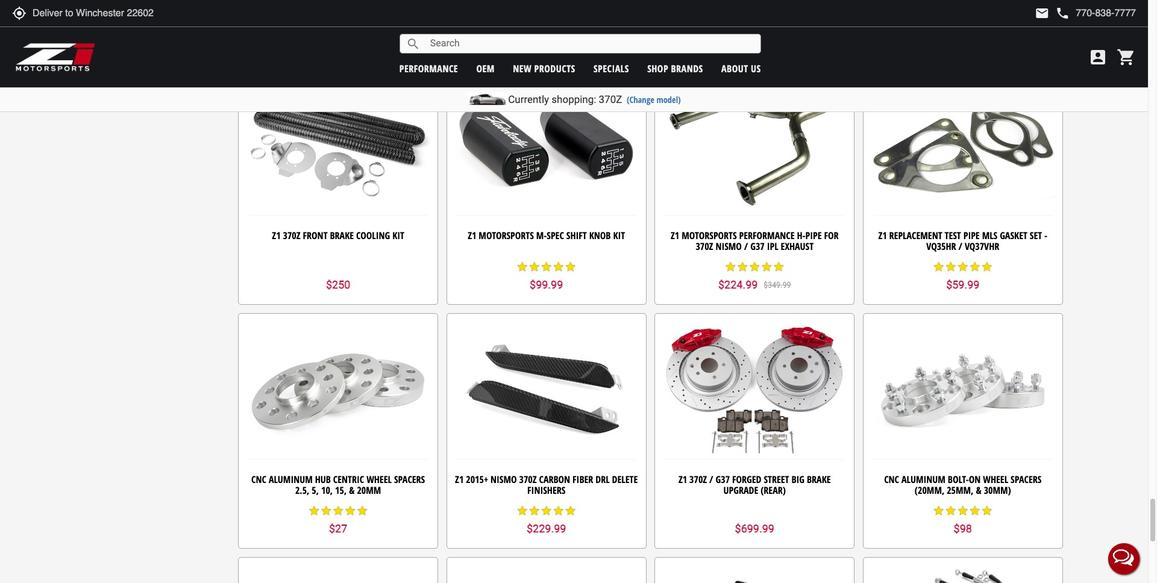 Task type: describe. For each thing, give the bounding box(es) containing it.
upgrade
[[724, 484, 759, 497]]

currently shopping: 370z (change model)
[[508, 93, 681, 106]]

shift
[[567, 229, 587, 243]]

star star star star star $98
[[933, 505, 994, 535]]

$224.99
[[719, 278, 758, 291]]

fiber
[[573, 473, 594, 487]]

/ inside z1 motorsports performance h-pipe for 370z nismo / g37 ipl exhaust
[[745, 240, 749, 253]]

$59.99
[[947, 279, 980, 291]]

$699.99
[[735, 523, 775, 535]]

spec
[[547, 229, 564, 243]]

star star star star star $59.99
[[933, 261, 994, 291]]

phone
[[1056, 6, 1071, 21]]

us
[[751, 62, 761, 75]]

z1 replacement test pipe mls gasket set - vq35hr / vq37vhr
[[879, 229, 1048, 253]]

wheel for on
[[984, 473, 1009, 487]]

z1 motorsports logo image
[[15, 42, 96, 72]]

aluminum for 2.5,
[[269, 473, 313, 487]]

$229.99
[[527, 523, 566, 535]]

about
[[722, 62, 749, 75]]

15,
[[335, 484, 347, 497]]

aluminum for (20mm,
[[902, 473, 946, 487]]

currently
[[508, 93, 549, 106]]

2 kit from the left
[[614, 229, 625, 243]]

z1 for z1 370z / g37 forged street big brake upgrade (rear)
[[679, 473, 688, 487]]

delete
[[612, 473, 638, 487]]

set
[[1030, 229, 1043, 243]]

my_location
[[12, 6, 27, 21]]

shopping_cart link
[[1114, 48, 1137, 67]]

cnc for cnc aluminum hub centric wheel spacers 2.5, 5, 10, 15, & 20mm
[[252, 473, 266, 487]]

replacement
[[890, 229, 943, 243]]

$349.99 inside "star star star star star $349.99"
[[735, 34, 775, 47]]

phone link
[[1056, 6, 1137, 21]]

& inside cnc aluminum bolt-on wheel spacers (20mm, 25mm, & 30mm)
[[977, 484, 982, 497]]

30mm)
[[985, 484, 1012, 497]]

pipe inside z1 motorsports performance h-pipe for 370z nismo / g37 ipl exhaust
[[806, 229, 822, 243]]

specials link
[[594, 62, 629, 75]]

z1 370z front brake cooling kit
[[272, 229, 405, 243]]

drl
[[596, 473, 610, 487]]

1 kit from the left
[[393, 229, 405, 243]]

about us
[[722, 62, 761, 75]]

cnc aluminum bolt-on wheel spacers (20mm, 25mm, & 30mm)
[[885, 473, 1042, 497]]

nismo
[[491, 473, 517, 487]]

shopping_cart
[[1117, 48, 1137, 67]]

star star star star star $229.99
[[517, 505, 577, 535]]

mail link
[[1036, 6, 1050, 21]]

star star star star star
[[308, 17, 369, 29]]

pipe inside z1 replacement test pipe mls gasket set - vq35hr / vq37vhr
[[964, 229, 980, 243]]

z1 motorsports m-spec shift knob kit
[[468, 229, 625, 243]]

performance link
[[400, 62, 458, 75]]

g37 inside z1 370z / g37 forged street big brake upgrade (rear)
[[716, 473, 730, 487]]

new products link
[[513, 62, 576, 75]]

mls
[[983, 229, 998, 243]]

front
[[303, 229, 328, 243]]

shop brands
[[648, 62, 704, 75]]

specials
[[594, 62, 629, 75]]

$349.99 inside star star star star star $224.99 $349.99
[[764, 280, 791, 290]]

2.5,
[[295, 484, 310, 497]]

10,
[[321, 484, 333, 497]]

/ inside z1 370z / g37 forged street big brake upgrade (rear)
[[710, 473, 714, 487]]

test
[[945, 229, 962, 243]]

on
[[970, 473, 981, 487]]

new products
[[513, 62, 576, 75]]

vq35hr
[[927, 240, 957, 253]]

for
[[825, 229, 839, 243]]

370z inside z1 2015+ nismo 370z carbon fiber drl delete finishers
[[519, 473, 537, 487]]

shop
[[648, 62, 669, 75]]

z1 for z1 2015+ nismo 370z carbon fiber drl delete finishers
[[455, 473, 464, 487]]

hub
[[315, 473, 331, 487]]

star star star star star $224.99 $349.99
[[719, 261, 791, 291]]

search
[[406, 36, 421, 51]]

forged
[[733, 473, 762, 487]]

20mm
[[357, 484, 381, 497]]

nismo
[[716, 240, 742, 253]]

motorsports for m-
[[479, 229, 534, 243]]



Task type: locate. For each thing, give the bounding box(es) containing it.
z1 inside z1 motorsports performance h-pipe for 370z nismo / g37 ipl exhaust
[[671, 229, 680, 243]]

2 cnc from the left
[[885, 473, 900, 487]]

(rear)
[[761, 484, 786, 497]]

motorsports up '$224.99' at the right top of the page
[[682, 229, 737, 243]]

performance
[[400, 62, 458, 75]]

kit right the knob
[[614, 229, 625, 243]]

star star star star star $149.99
[[517, 17, 577, 47]]

brake right front
[[330, 229, 354, 243]]

1 horizontal spatial pipe
[[964, 229, 980, 243]]

0 horizontal spatial brake
[[330, 229, 354, 243]]

aluminum left bolt-
[[902, 473, 946, 487]]

$349.99 up us
[[735, 34, 775, 47]]

mail
[[1036, 6, 1050, 21]]

1 pipe from the left
[[806, 229, 822, 243]]

1 horizontal spatial &
[[977, 484, 982, 497]]

g37
[[751, 240, 765, 253], [716, 473, 730, 487]]

cnc inside cnc aluminum bolt-on wheel spacers (20mm, 25mm, & 30mm)
[[885, 473, 900, 487]]

$149.99
[[527, 34, 566, 47]]

aluminum inside cnc aluminum bolt-on wheel spacers (20mm, 25mm, & 30mm)
[[902, 473, 946, 487]]

370z inside z1 370z / g37 forged street big brake upgrade (rear)
[[690, 473, 707, 487]]

vq37vhr
[[965, 240, 1000, 253]]

about us link
[[722, 62, 761, 75]]

2 pipe from the left
[[964, 229, 980, 243]]

spacers inside cnc aluminum hub centric wheel spacers 2.5, 5, 10, 15, & 20mm
[[394, 473, 425, 487]]

gasket
[[1001, 229, 1028, 243]]

0 horizontal spatial motorsports
[[479, 229, 534, 243]]

1 vertical spatial g37
[[716, 473, 730, 487]]

model)
[[657, 94, 681, 106]]

spacers right on
[[1011, 473, 1042, 487]]

370z left front
[[283, 229, 301, 243]]

z1 inside z1 370z / g37 forged street big brake upgrade (rear)
[[679, 473, 688, 487]]

finishers
[[528, 484, 566, 497]]

z1 for z1 motorsports m-spec shift knob kit
[[468, 229, 477, 243]]

brake right big
[[807, 473, 831, 487]]

pipe left mls
[[964, 229, 980, 243]]

-
[[1045, 229, 1048, 243]]

$98
[[954, 523, 973, 535]]

z1 inside z1 replacement test pipe mls gasket set - vq35hr / vq37vhr
[[879, 229, 887, 243]]

1 spacers from the left
[[394, 473, 425, 487]]

& inside cnc aluminum hub centric wheel spacers 2.5, 5, 10, 15, & 20mm
[[349, 484, 355, 497]]

370z right nismo at left
[[519, 473, 537, 487]]

wheel for centric
[[367, 473, 392, 487]]

$99.99
[[530, 279, 563, 291]]

cnc left the 2.5,
[[252, 473, 266, 487]]

shop brands link
[[648, 62, 704, 75]]

2 horizontal spatial /
[[959, 240, 963, 253]]

/ right the nismo
[[745, 240, 749, 253]]

0 horizontal spatial /
[[710, 473, 714, 487]]

z1 2015+ nismo 370z carbon fiber drl delete finishers
[[455, 473, 638, 497]]

account_box link
[[1086, 48, 1111, 67]]

motorsports inside z1 motorsports performance h-pipe for 370z nismo / g37 ipl exhaust
[[682, 229, 737, 243]]

cnc aluminum hub centric wheel spacers 2.5, 5, 10, 15, & 20mm
[[252, 473, 425, 497]]

kit
[[393, 229, 405, 243], [614, 229, 625, 243]]

spacers right 20mm
[[394, 473, 425, 487]]

wheel inside cnc aluminum bolt-on wheel spacers (20mm, 25mm, & 30mm)
[[984, 473, 1009, 487]]

370z left upgrade
[[690, 473, 707, 487]]

spacers for cnc aluminum bolt-on wheel spacers (20mm, 25mm, & 30mm)
[[1011, 473, 1042, 487]]

spacers inside cnc aluminum bolt-on wheel spacers (20mm, 25mm, & 30mm)
[[1011, 473, 1042, 487]]

0 horizontal spatial pipe
[[806, 229, 822, 243]]

1 motorsports from the left
[[479, 229, 534, 243]]

0 horizontal spatial aluminum
[[269, 473, 313, 487]]

centric
[[333, 473, 364, 487]]

cnc left (20mm,
[[885, 473, 900, 487]]

0 horizontal spatial g37
[[716, 473, 730, 487]]

0 horizontal spatial kit
[[393, 229, 405, 243]]

2 wheel from the left
[[984, 473, 1009, 487]]

z1
[[272, 229, 281, 243], [468, 229, 477, 243], [671, 229, 680, 243], [879, 229, 887, 243], [455, 473, 464, 487], [679, 473, 688, 487]]

2015+
[[466, 473, 489, 487]]

370z left the nismo
[[696, 240, 714, 253]]

big
[[792, 473, 805, 487]]

25mm,
[[947, 484, 974, 497]]

1 vertical spatial $349.99
[[764, 280, 791, 290]]

account_box
[[1089, 48, 1108, 67]]

& right 25mm,
[[977, 484, 982, 497]]

oem
[[477, 62, 495, 75]]

aluminum left hub
[[269, 473, 313, 487]]

exhaust
[[781, 240, 814, 253]]

aluminum inside cnc aluminum hub centric wheel spacers 2.5, 5, 10, 15, & 20mm
[[269, 473, 313, 487]]

1 vertical spatial brake
[[807, 473, 831, 487]]

carbon
[[539, 473, 571, 487]]

$27
[[329, 523, 348, 535]]

motorsports left m-
[[479, 229, 534, 243]]

1 wheel from the left
[[367, 473, 392, 487]]

0 vertical spatial $349.99
[[735, 34, 775, 47]]

/ inside z1 replacement test pipe mls gasket set - vq35hr / vq37vhr
[[959, 240, 963, 253]]

mail phone
[[1036, 6, 1071, 21]]

motorsports for performance
[[682, 229, 737, 243]]

g37 inside z1 motorsports performance h-pipe for 370z nismo / g37 ipl exhaust
[[751, 240, 765, 253]]

Search search field
[[421, 34, 761, 53]]

1 & from the left
[[349, 484, 355, 497]]

370z inside z1 motorsports performance h-pipe for 370z nismo / g37 ipl exhaust
[[696, 240, 714, 253]]

cnc inside cnc aluminum hub centric wheel spacers 2.5, 5, 10, 15, & 20mm
[[252, 473, 266, 487]]

wheel right centric
[[367, 473, 392, 487]]

1 horizontal spatial g37
[[751, 240, 765, 253]]

1 horizontal spatial brake
[[807, 473, 831, 487]]

1 aluminum from the left
[[269, 473, 313, 487]]

g37 left ipl on the right top of page
[[751, 240, 765, 253]]

5,
[[312, 484, 319, 497]]

z1 370z / g37 forged street big brake upgrade (rear)
[[679, 473, 831, 497]]

1 horizontal spatial aluminum
[[902, 473, 946, 487]]

(change
[[627, 94, 655, 106]]

z1 for z1 370z front brake cooling kit
[[272, 229, 281, 243]]

/
[[745, 240, 749, 253], [959, 240, 963, 253], [710, 473, 714, 487]]

2 aluminum from the left
[[902, 473, 946, 487]]

2 & from the left
[[977, 484, 982, 497]]

& right "15,"
[[349, 484, 355, 497]]

g37 left forged
[[716, 473, 730, 487]]

0 horizontal spatial &
[[349, 484, 355, 497]]

$250
[[326, 279, 351, 291]]

star
[[308, 17, 320, 29], [320, 17, 332, 29], [332, 17, 344, 29], [344, 17, 356, 29], [356, 17, 369, 29], [517, 17, 529, 29], [529, 17, 541, 29], [541, 17, 553, 29], [553, 17, 565, 29], [565, 17, 577, 29], [725, 17, 737, 29], [737, 17, 749, 29], [749, 17, 761, 29], [761, 17, 773, 29], [773, 17, 785, 29], [725, 261, 737, 273], [737, 261, 749, 273], [749, 261, 761, 273], [761, 261, 773, 273], [773, 261, 785, 273], [517, 261, 529, 273], [529, 261, 541, 273], [541, 261, 553, 273], [553, 261, 565, 273], [565, 261, 577, 273], [933, 261, 945, 273], [945, 261, 957, 273], [957, 261, 970, 273], [970, 261, 982, 273], [982, 261, 994, 273], [308, 505, 320, 517], [320, 505, 332, 517], [332, 505, 344, 517], [344, 505, 356, 517], [356, 505, 369, 517], [517, 505, 529, 517], [529, 505, 541, 517], [541, 505, 553, 517], [553, 505, 565, 517], [565, 505, 577, 517], [933, 505, 945, 517], [945, 505, 957, 517], [957, 505, 970, 517], [970, 505, 982, 517], [982, 505, 994, 517]]

2 spacers from the left
[[1011, 473, 1042, 487]]

&
[[349, 484, 355, 497], [977, 484, 982, 497]]

1 horizontal spatial cnc
[[885, 473, 900, 487]]

1 horizontal spatial kit
[[614, 229, 625, 243]]

street
[[764, 473, 790, 487]]

knob
[[590, 229, 611, 243]]

1 horizontal spatial wheel
[[984, 473, 1009, 487]]

0 vertical spatial g37
[[751, 240, 765, 253]]

oem link
[[477, 62, 495, 75]]

star star star star star $99.99
[[517, 261, 577, 291]]

new
[[513, 62, 532, 75]]

motorsports
[[479, 229, 534, 243], [682, 229, 737, 243]]

z1 motorsports performance h-pipe for 370z nismo / g37 ipl exhaust
[[671, 229, 839, 253]]

performance
[[740, 229, 795, 243]]

star star star star star $27
[[308, 505, 369, 535]]

wheel inside cnc aluminum hub centric wheel spacers 2.5, 5, 10, 15, & 20mm
[[367, 473, 392, 487]]

brands
[[671, 62, 704, 75]]

1 horizontal spatial motorsports
[[682, 229, 737, 243]]

products
[[535, 62, 576, 75]]

(20mm,
[[915, 484, 945, 497]]

shopping:
[[552, 93, 597, 106]]

kit right "cooling"
[[393, 229, 405, 243]]

cnc for cnc aluminum bolt-on wheel spacers (20mm, 25mm, & 30mm)
[[885, 473, 900, 487]]

z1 inside z1 2015+ nismo 370z carbon fiber drl delete finishers
[[455, 473, 464, 487]]

1 cnc from the left
[[252, 473, 266, 487]]

wheel
[[367, 473, 392, 487], [984, 473, 1009, 487]]

z1 for z1 motorsports performance h-pipe for 370z nismo / g37 ipl exhaust
[[671, 229, 680, 243]]

2 motorsports from the left
[[682, 229, 737, 243]]

$349.99 down ipl on the right top of page
[[764, 280, 791, 290]]

wheel right on
[[984, 473, 1009, 487]]

z1 for z1 replacement test pipe mls gasket set - vq35hr / vq37vhr
[[879, 229, 887, 243]]

cooling
[[356, 229, 390, 243]]

$349.99
[[735, 34, 775, 47], [764, 280, 791, 290]]

spacers
[[394, 473, 425, 487], [1011, 473, 1042, 487]]

0 horizontal spatial cnc
[[252, 473, 266, 487]]

370z left (change
[[599, 93, 623, 106]]

aluminum
[[269, 473, 313, 487], [902, 473, 946, 487]]

pipe left for
[[806, 229, 822, 243]]

pipe
[[806, 229, 822, 243], [964, 229, 980, 243]]

m-
[[537, 229, 547, 243]]

0 vertical spatial brake
[[330, 229, 354, 243]]

spacers for cnc aluminum hub centric wheel spacers 2.5, 5, 10, 15, & 20mm
[[394, 473, 425, 487]]

1 horizontal spatial spacers
[[1011, 473, 1042, 487]]

0 horizontal spatial spacers
[[394, 473, 425, 487]]

/ left upgrade
[[710, 473, 714, 487]]

brake
[[330, 229, 354, 243], [807, 473, 831, 487]]

h-
[[797, 229, 806, 243]]

/ right vq35hr at the top right
[[959, 240, 963, 253]]

0 horizontal spatial wheel
[[367, 473, 392, 487]]

(change model) link
[[627, 94, 681, 106]]

1 horizontal spatial /
[[745, 240, 749, 253]]

brake inside z1 370z / g37 forged street big brake upgrade (rear)
[[807, 473, 831, 487]]

ipl
[[767, 240, 779, 253]]

370z
[[599, 93, 623, 106], [283, 229, 301, 243], [696, 240, 714, 253], [519, 473, 537, 487], [690, 473, 707, 487]]



Task type: vqa. For each thing, say whether or not it's contained in the screenshot.
Test
yes



